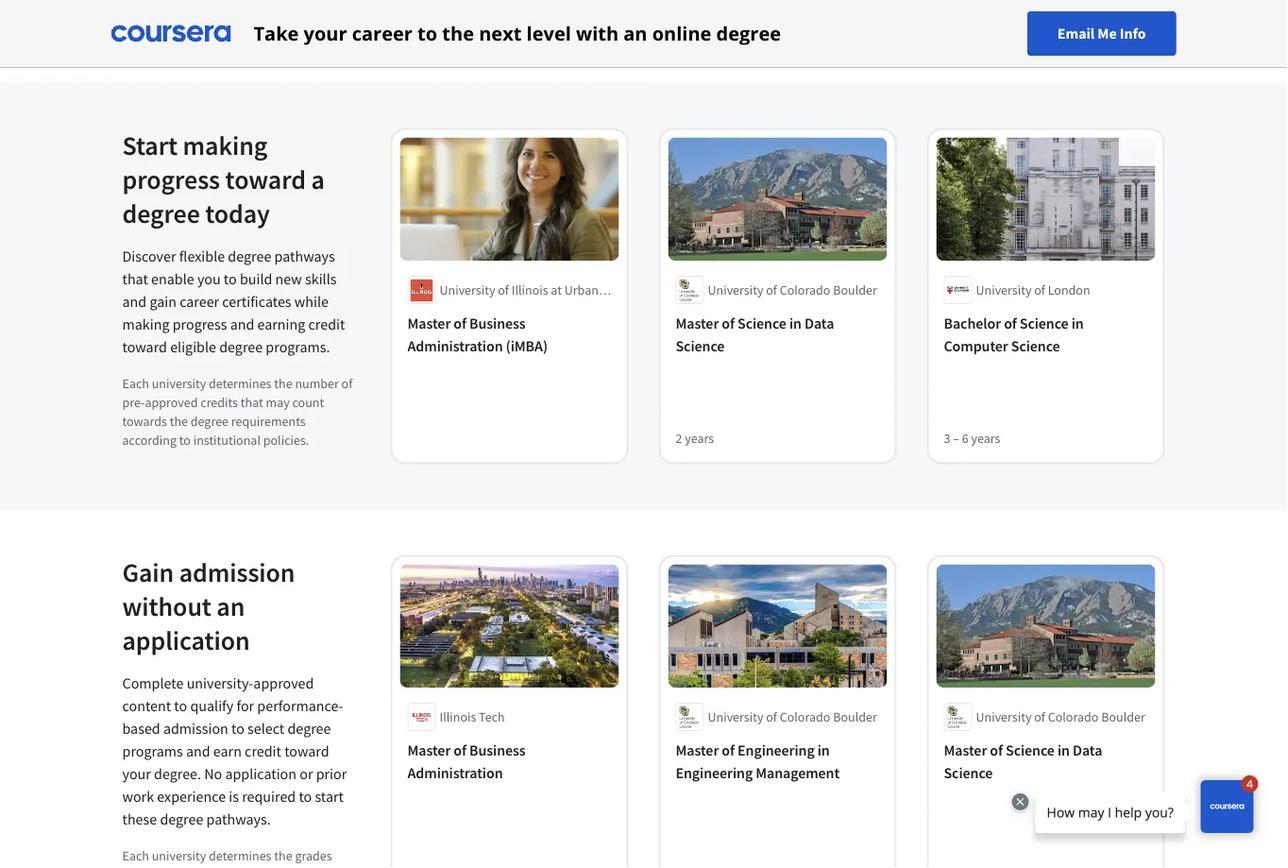 Task type: describe. For each thing, give the bounding box(es) containing it.
of inside bachelor of science in computer science
[[1004, 314, 1017, 333]]

performance- inside each university determines the grades required to qualify for performance-base
[[245, 866, 320, 867]]

credit inside complete university-approved content to qualify for performance- based admission to select degree programs and earn credit toward your degree. no application or prior work experience is required to start these degree pathways.
[[245, 742, 282, 761]]

towards
[[122, 412, 167, 429]]

work
[[122, 788, 154, 806]]

start making progress toward a degree today
[[122, 128, 325, 230]]

–
[[954, 429, 960, 446]]

master of engineering in engineering management
[[676, 741, 840, 782]]

the left the 'next'
[[443, 20, 474, 46]]

degree right online
[[717, 20, 781, 46]]

each university determines the number of pre-approved credits that may count towards the degree requirements according to institutional policies.
[[122, 375, 353, 448]]

earning
[[258, 315, 306, 334]]

at
[[551, 282, 562, 299]]

these
[[122, 810, 157, 829]]

making inside the discover flexible degree pathways that enable you to build new skills and gain career certificates while making progress and earning credit toward eligible degree programs.
[[122, 315, 170, 334]]

skills
[[305, 270, 337, 289]]

take
[[254, 20, 299, 46]]

illinois tech
[[440, 709, 505, 726]]

gain
[[150, 292, 177, 311]]

0 horizontal spatial illinois
[[440, 709, 477, 726]]

university of illinois at urbana- champaign
[[440, 282, 610, 317]]

admission inside complete university-approved content to qualify for performance- based admission to select degree programs and earn credit toward your degree. no application or prior work experience is required to start these degree pathways.
[[163, 719, 228, 738]]

credits
[[201, 394, 238, 411]]

programs.
[[266, 338, 330, 357]]

master for the left master of science in data science link
[[676, 314, 719, 333]]

university for the left master of science in data science link
[[708, 282, 764, 299]]

new
[[275, 270, 302, 289]]

to inside each university determines the number of pre-approved credits that may count towards the degree requirements according to institutional policies.
[[179, 431, 191, 448]]

degree up build
[[228, 247, 271, 266]]

and inside complete university-approved content to qualify for performance- based admission to select degree programs and earn credit toward your degree. no application or prior work experience is required to start these degree pathways.
[[186, 742, 210, 761]]

to down or
[[299, 788, 312, 806]]

degree down earning
[[219, 338, 263, 357]]

master of science in data science for the left master of science in data science link
[[676, 314, 835, 355]]

london
[[1048, 282, 1091, 299]]

master of engineering in engineering management link
[[676, 739, 880, 784]]

pathways.
[[207, 810, 271, 829]]

university for start making progress toward a degree today
[[152, 375, 206, 392]]

complete university-approved content to qualify for performance- based admission to select degree programs and earn credit toward your degree. no application or prior work experience is required to start these degree pathways.
[[122, 674, 347, 829]]

info
[[1120, 24, 1147, 43]]

0 vertical spatial your
[[304, 20, 347, 46]]

in for bottommost master of science in data science link
[[1058, 741, 1070, 760]]

your inside complete university-approved content to qualify for performance- based admission to select degree programs and earn credit toward your degree. no application or prior work experience is required to start these degree pathways.
[[122, 765, 151, 784]]

to up the earn
[[232, 719, 245, 738]]

management
[[756, 763, 840, 782]]

while
[[295, 292, 329, 311]]

of inside each university determines the number of pre-approved credits that may count towards the degree requirements according to institutional policies.
[[342, 375, 353, 392]]

degree inside each university determines the number of pre-approved credits that may count towards the degree requirements according to institutional policies.
[[191, 412, 229, 429]]

administration for master of business administration (imba)
[[408, 336, 503, 355]]

1 years from the left
[[685, 429, 715, 446]]

approved inside each university determines the number of pre-approved credits that may count towards the degree requirements according to institutional policies.
[[145, 394, 198, 411]]

according
[[122, 431, 177, 448]]

start
[[315, 788, 344, 806]]

business for master of business administration (imba)
[[470, 314, 526, 333]]

6
[[963, 429, 969, 446]]

career inside the discover flexible degree pathways that enable you to build new skills and gain career certificates while making progress and earning credit toward eligible degree programs.
[[180, 292, 219, 311]]

required inside complete university-approved content to qualify for performance- based admission to select degree programs and earn credit toward your degree. no application or prior work experience is required to start these degree pathways.
[[242, 788, 296, 806]]

pre-
[[122, 394, 145, 411]]

of inside the university of illinois at urbana- champaign
[[498, 282, 509, 299]]

business for master of business administration
[[470, 741, 526, 760]]

application inside the gain admission without an application
[[122, 624, 250, 657]]

degree down experience
[[160, 810, 203, 829]]

data for the left master of science in data science link
[[805, 314, 835, 333]]

master for "master of business administration (imba)" link
[[408, 314, 451, 333]]

university of london
[[976, 282, 1091, 299]]

the up may
[[274, 375, 293, 392]]

an inside the gain admission without an application
[[217, 590, 245, 623]]

illinois inside the university of illinois at urbana- champaign
[[512, 282, 549, 299]]

requirements
[[231, 412, 306, 429]]

institutional
[[193, 431, 261, 448]]

programs
[[122, 742, 183, 761]]

1 vertical spatial engineering
[[676, 763, 753, 782]]

online
[[653, 20, 712, 46]]

degree right select
[[288, 719, 331, 738]]

master for master of business administration 'link'
[[408, 741, 451, 760]]

take your career to the next level with an online degree
[[254, 20, 781, 46]]

boulder for master of engineering in engineering management link
[[834, 709, 878, 726]]

qualify inside each university determines the grades required to qualify for performance-base
[[186, 866, 224, 867]]

toward inside start making progress toward a degree today
[[225, 163, 306, 196]]

to right content
[[174, 697, 187, 716]]

discover
[[122, 247, 176, 266]]

3
[[944, 429, 951, 446]]

today
[[205, 197, 270, 230]]

master for bottommost master of science in data science link
[[944, 741, 988, 760]]

approved inside complete university-approved content to qualify for performance- based admission to select degree programs and earn credit toward your degree. no application or prior work experience is required to start these degree pathways.
[[254, 674, 314, 693]]

colorado for bottommost master of science in data science link
[[1048, 709, 1099, 726]]

making inside start making progress toward a degree today
[[183, 128, 268, 162]]

discover flexible degree pathways that enable you to build new skills and gain career certificates while making progress and earning credit toward eligible degree programs.
[[122, 247, 345, 357]]

computer
[[944, 336, 1009, 355]]

email
[[1058, 24, 1095, 43]]

policies.
[[263, 431, 309, 448]]

3 – 6 years
[[944, 429, 1001, 446]]

1 vertical spatial master of science in data science link
[[944, 739, 1148, 784]]

without
[[122, 590, 212, 623]]

boulder for the left master of science in data science link
[[834, 282, 878, 299]]

0 vertical spatial engineering
[[738, 741, 815, 760]]

master of business administration
[[408, 741, 526, 782]]

in for master of engineering in engineering management link
[[818, 741, 830, 760]]

earn
[[213, 742, 242, 761]]

pathways
[[275, 247, 335, 266]]

bachelor of science in computer science link
[[944, 312, 1148, 357]]

champaign
[[440, 300, 503, 317]]

boulder for bottommost master of science in data science link
[[1102, 709, 1146, 726]]

enable
[[151, 270, 194, 289]]

university for gain admission without an application
[[152, 847, 206, 864]]

prior
[[316, 765, 347, 784]]



Task type: locate. For each thing, give the bounding box(es) containing it.
university of colorado boulder for master of engineering in engineering management link
[[708, 709, 878, 726]]

0 horizontal spatial master of science in data science
[[676, 314, 835, 355]]

content
[[122, 697, 171, 716]]

0 horizontal spatial credit
[[245, 742, 282, 761]]

0 horizontal spatial that
[[122, 270, 148, 289]]

making up today
[[183, 128, 268, 162]]

master
[[408, 314, 451, 333], [676, 314, 719, 333], [408, 741, 451, 760], [676, 741, 719, 760], [944, 741, 988, 760]]

toward left eligible
[[122, 338, 167, 357]]

0 vertical spatial application
[[122, 624, 250, 657]]

1 determines from the top
[[209, 375, 272, 392]]

to down experience
[[172, 866, 184, 867]]

application inside complete university-approved content to qualify for performance- based admission to select degree programs and earn credit toward your degree. no application or prior work experience is required to start these degree pathways.
[[225, 765, 297, 784]]

a
[[311, 163, 325, 196]]

of inside master of engineering in engineering management
[[722, 741, 735, 760]]

1 horizontal spatial career
[[352, 20, 413, 46]]

1 horizontal spatial an
[[624, 20, 648, 46]]

that
[[122, 270, 148, 289], [241, 394, 263, 411]]

admission inside the gain admission without an application
[[179, 556, 295, 589]]

for up select
[[237, 697, 254, 716]]

application up is
[[225, 765, 297, 784]]

toward inside the discover flexible degree pathways that enable you to build new skills and gain career certificates while making progress and earning credit toward eligible degree programs.
[[122, 338, 167, 357]]

1 each from the top
[[122, 375, 149, 392]]

1 university from the top
[[152, 375, 206, 392]]

1 horizontal spatial approved
[[254, 674, 314, 693]]

each up pre-
[[122, 375, 149, 392]]

business inside the master of business administration (imba)
[[470, 314, 526, 333]]

experience
[[157, 788, 226, 806]]

business down tech
[[470, 741, 526, 760]]

admission up the earn
[[163, 719, 228, 738]]

university inside each university determines the grades required to qualify for performance-base
[[152, 847, 206, 864]]

illinois
[[512, 282, 549, 299], [440, 709, 477, 726]]

urbana-
[[565, 282, 610, 299]]

0 vertical spatial administration
[[408, 336, 503, 355]]

2 years
[[676, 429, 715, 446]]

0 vertical spatial approved
[[145, 394, 198, 411]]

is
[[229, 788, 239, 806]]

each inside each university determines the grades required to qualify for performance-base
[[122, 847, 149, 864]]

1 vertical spatial your
[[122, 765, 151, 784]]

colorado for the left master of science in data science link
[[780, 282, 831, 299]]

complete
[[122, 674, 184, 693]]

2 each from the top
[[122, 847, 149, 864]]

2 university from the top
[[152, 847, 206, 864]]

2 vertical spatial and
[[186, 742, 210, 761]]

level
[[527, 20, 571, 46]]

gain
[[122, 556, 174, 589]]

university down these
[[152, 847, 206, 864]]

me
[[1098, 24, 1117, 43]]

qualify down 'pathways.'
[[186, 866, 224, 867]]

gain admission without an application
[[122, 556, 295, 657]]

the inside each university determines the grades required to qualify for performance-base
[[274, 847, 293, 864]]

university of colorado boulder for the left master of science in data science link
[[708, 282, 878, 299]]

to left the 'next'
[[418, 20, 438, 46]]

each down these
[[122, 847, 149, 864]]

engineering left management
[[676, 763, 753, 782]]

university
[[152, 375, 206, 392], [152, 847, 206, 864]]

1 business from the top
[[470, 314, 526, 333]]

0 vertical spatial university
[[152, 375, 206, 392]]

administration inside the master of business administration (imba)
[[408, 336, 503, 355]]

required right is
[[242, 788, 296, 806]]

for inside complete university-approved content to qualify for performance- based admission to select degree programs and earn credit toward your degree. no application or prior work experience is required to start these degree pathways.
[[237, 697, 254, 716]]

approved up select
[[254, 674, 314, 693]]

tech
[[479, 709, 505, 726]]

0 vertical spatial an
[[624, 20, 648, 46]]

0 horizontal spatial an
[[217, 590, 245, 623]]

master of business administration (imba) link
[[408, 312, 612, 357]]

1 vertical spatial approved
[[254, 674, 314, 693]]

performance-
[[257, 697, 344, 716], [245, 866, 320, 867]]

for down 'pathways.'
[[227, 866, 242, 867]]

in for the left master of science in data science link
[[790, 314, 802, 333]]

master of business administration link
[[408, 739, 612, 784]]

determines
[[209, 375, 272, 392], [209, 847, 272, 864]]

0 vertical spatial qualify
[[190, 697, 234, 716]]

flexible
[[179, 247, 225, 266]]

admission up without
[[179, 556, 295, 589]]

administration
[[408, 336, 503, 355], [408, 763, 503, 782]]

build
[[240, 270, 272, 289]]

of
[[498, 282, 509, 299], [766, 282, 778, 299], [1035, 282, 1046, 299], [454, 314, 467, 333], [722, 314, 735, 333], [1004, 314, 1017, 333], [342, 375, 353, 392], [766, 709, 778, 726], [1035, 709, 1046, 726], [454, 741, 467, 760], [722, 741, 735, 760], [991, 741, 1003, 760]]

2 years from the left
[[972, 429, 1001, 446]]

application
[[122, 624, 250, 657], [225, 765, 297, 784]]

science
[[738, 314, 787, 333], [1020, 314, 1069, 333], [676, 336, 725, 355], [1012, 336, 1061, 355], [1006, 741, 1055, 760], [944, 763, 993, 782]]

1 vertical spatial determines
[[209, 847, 272, 864]]

2 determines from the top
[[209, 847, 272, 864]]

1 vertical spatial credit
[[245, 742, 282, 761]]

university of colorado boulder for bottommost master of science in data science link
[[976, 709, 1146, 726]]

1 vertical spatial and
[[230, 315, 254, 334]]

1 vertical spatial toward
[[122, 338, 167, 357]]

illinois left at
[[512, 282, 549, 299]]

in for bachelor of science in computer science link on the top
[[1072, 314, 1084, 333]]

the right towards
[[170, 412, 188, 429]]

required down these
[[122, 866, 170, 867]]

1 horizontal spatial that
[[241, 394, 263, 411]]

university inside the university of illinois at urbana- champaign
[[440, 282, 496, 299]]

determines inside each university determines the grades required to qualify for performance-base
[[209, 847, 272, 864]]

to right according
[[179, 431, 191, 448]]

0 horizontal spatial master of science in data science link
[[676, 312, 880, 357]]

credit
[[309, 315, 345, 334], [245, 742, 282, 761]]

business inside the master of business administration
[[470, 741, 526, 760]]

1 vertical spatial master of science in data science
[[944, 741, 1103, 782]]

that inside each university determines the number of pre-approved credits that may count towards the degree requirements according to institutional policies.
[[241, 394, 263, 411]]

degree.
[[154, 765, 201, 784]]

university-
[[187, 674, 254, 693]]

approved up towards
[[145, 394, 198, 411]]

career
[[352, 20, 413, 46], [180, 292, 219, 311]]

1 horizontal spatial credit
[[309, 315, 345, 334]]

1 horizontal spatial your
[[304, 20, 347, 46]]

determines down 'pathways.'
[[209, 847, 272, 864]]

master of science in data science for bottommost master of science in data science link
[[944, 741, 1103, 782]]

of inside the master of business administration (imba)
[[454, 314, 467, 333]]

1 vertical spatial making
[[122, 315, 170, 334]]

performance- down grades
[[245, 866, 320, 867]]

in inside bachelor of science in computer science
[[1072, 314, 1084, 333]]

years right the 2
[[685, 429, 715, 446]]

1 vertical spatial progress
[[173, 315, 227, 334]]

eligible
[[170, 338, 216, 357]]

1 horizontal spatial data
[[1073, 741, 1103, 760]]

0 vertical spatial career
[[352, 20, 413, 46]]

1 vertical spatial for
[[227, 866, 242, 867]]

toward up today
[[225, 163, 306, 196]]

determines for start making progress toward a degree today
[[209, 375, 272, 392]]

1 vertical spatial data
[[1073, 741, 1103, 760]]

colorado
[[780, 282, 831, 299], [780, 709, 831, 726], [1048, 709, 1099, 726]]

credit inside the discover flexible degree pathways that enable you to build new skills and gain career certificates while making progress and earning credit toward eligible degree programs.
[[309, 315, 345, 334]]

email me info button
[[1028, 11, 1177, 56]]

0 horizontal spatial required
[[122, 866, 170, 867]]

0 vertical spatial master of science in data science link
[[676, 312, 880, 357]]

2 horizontal spatial and
[[230, 315, 254, 334]]

that up requirements
[[241, 394, 263, 411]]

the left grades
[[274, 847, 293, 864]]

1 vertical spatial admission
[[163, 719, 228, 738]]

0 horizontal spatial making
[[122, 315, 170, 334]]

1 horizontal spatial years
[[972, 429, 1001, 446]]

2 administration from the top
[[408, 763, 503, 782]]

0 horizontal spatial career
[[180, 292, 219, 311]]

that down discover
[[122, 270, 148, 289]]

0 vertical spatial each
[[122, 375, 149, 392]]

1 vertical spatial required
[[122, 866, 170, 867]]

bachelor of science in computer science
[[944, 314, 1084, 355]]

data
[[805, 314, 835, 333], [1073, 741, 1103, 760]]

each university determines the grades required to qualify for performance-base
[[122, 847, 356, 867]]

0 vertical spatial and
[[122, 292, 147, 311]]

an right with
[[624, 20, 648, 46]]

0 horizontal spatial data
[[805, 314, 835, 333]]

degree down credits on the left top of page
[[191, 412, 229, 429]]

1 horizontal spatial making
[[183, 128, 268, 162]]

colorado for master of engineering in engineering management link
[[780, 709, 831, 726]]

progress inside the discover flexible degree pathways that enable you to build new skills and gain career certificates while making progress and earning credit toward eligible degree programs.
[[173, 315, 227, 334]]

university for master of engineering in engineering management link
[[708, 709, 764, 726]]

0 horizontal spatial approved
[[145, 394, 198, 411]]

you
[[197, 270, 221, 289]]

1 horizontal spatial and
[[186, 742, 210, 761]]

to inside each university determines the grades required to qualify for performance-base
[[172, 866, 184, 867]]

degree
[[717, 20, 781, 46], [122, 197, 200, 230], [228, 247, 271, 266], [219, 338, 263, 357], [191, 412, 229, 429], [288, 719, 331, 738], [160, 810, 203, 829]]

illinois left tech
[[440, 709, 477, 726]]

0 horizontal spatial years
[[685, 429, 715, 446]]

based
[[122, 719, 160, 738]]

and left "gain"
[[122, 292, 147, 311]]

boulder
[[834, 282, 878, 299], [834, 709, 878, 726], [1102, 709, 1146, 726]]

number
[[295, 375, 339, 392]]

grades
[[295, 847, 332, 864]]

university for "master of business administration (imba)" link
[[440, 282, 496, 299]]

administration down the illinois tech
[[408, 763, 503, 782]]

qualify down the 'university-'
[[190, 697, 234, 716]]

qualify
[[190, 697, 234, 716], [186, 866, 224, 867]]

2 vertical spatial toward
[[285, 742, 329, 761]]

0 vertical spatial progress
[[122, 163, 220, 196]]

administration down the champaign
[[408, 336, 503, 355]]

in
[[790, 314, 802, 333], [1072, 314, 1084, 333], [818, 741, 830, 760], [1058, 741, 1070, 760]]

for
[[237, 697, 254, 716], [227, 866, 242, 867]]

each for start making progress toward a degree today
[[122, 375, 149, 392]]

1 vertical spatial administration
[[408, 763, 503, 782]]

and down "certificates"
[[230, 315, 254, 334]]

your right take
[[304, 20, 347, 46]]

1 vertical spatial university
[[152, 847, 206, 864]]

and
[[122, 292, 147, 311], [230, 315, 254, 334], [186, 742, 210, 761]]

toward
[[225, 163, 306, 196], [122, 338, 167, 357], [285, 742, 329, 761]]

progress inside start making progress toward a degree today
[[122, 163, 220, 196]]

determines for gain admission without an application
[[209, 847, 272, 864]]

an
[[624, 20, 648, 46], [217, 590, 245, 623]]

years right 6 in the right of the page
[[972, 429, 1001, 446]]

0 vertical spatial master of science in data science
[[676, 314, 835, 355]]

0 vertical spatial for
[[237, 697, 254, 716]]

1 vertical spatial each
[[122, 847, 149, 864]]

no
[[204, 765, 222, 784]]

0 vertical spatial determines
[[209, 375, 272, 392]]

determines inside each university determines the number of pre-approved credits that may count towards the degree requirements according to institutional policies.
[[209, 375, 272, 392]]

1 vertical spatial performance-
[[245, 866, 320, 867]]

0 horizontal spatial and
[[122, 292, 147, 311]]

master of science in data science link
[[676, 312, 880, 357], [944, 739, 1148, 784]]

toward inside complete university-approved content to qualify for performance- based admission to select degree programs and earn credit toward your degree. no application or prior work experience is required to start these degree pathways.
[[285, 742, 329, 761]]

next
[[479, 20, 522, 46]]

for inside each university determines the grades required to qualify for performance-base
[[227, 866, 242, 867]]

0 vertical spatial credit
[[309, 315, 345, 334]]

1 horizontal spatial master of science in data science
[[944, 741, 1103, 782]]

0 vertical spatial business
[[470, 314, 526, 333]]

0 horizontal spatial your
[[122, 765, 151, 784]]

0 vertical spatial making
[[183, 128, 268, 162]]

coursera image
[[111, 18, 231, 49]]

master of business administration (imba)
[[408, 314, 548, 355]]

certificates
[[222, 292, 292, 311]]

(imba)
[[506, 336, 548, 355]]

application down without
[[122, 624, 250, 657]]

university down eligible
[[152, 375, 206, 392]]

or
[[300, 765, 313, 784]]

email me info
[[1058, 24, 1147, 43]]

select
[[248, 719, 285, 738]]

each for gain admission without an application
[[122, 847, 149, 864]]

count
[[292, 394, 324, 411]]

performance- up select
[[257, 697, 344, 716]]

0 vertical spatial data
[[805, 314, 835, 333]]

university of colorado boulder
[[708, 282, 878, 299], [708, 709, 878, 726], [976, 709, 1146, 726]]

university inside each university determines the number of pre-approved credits that may count towards the degree requirements according to institutional policies.
[[152, 375, 206, 392]]

your
[[304, 20, 347, 46], [122, 765, 151, 784]]

in inside master of engineering in engineering management
[[818, 741, 830, 760]]

to right you
[[224, 270, 237, 289]]

1 horizontal spatial master of science in data science link
[[944, 739, 1148, 784]]

degree inside start making progress toward a degree today
[[122, 197, 200, 230]]

administration inside the master of business administration
[[408, 763, 503, 782]]

making down "gain"
[[122, 315, 170, 334]]

0 vertical spatial performance-
[[257, 697, 344, 716]]

degree up discover
[[122, 197, 200, 230]]

1 vertical spatial application
[[225, 765, 297, 784]]

credit down select
[[245, 742, 282, 761]]

credit down while
[[309, 315, 345, 334]]

2 business from the top
[[470, 741, 526, 760]]

master for master of engineering in engineering management link
[[676, 741, 719, 760]]

qualify inside complete university-approved content to qualify for performance- based admission to select degree programs and earn credit toward your degree. no application or prior work experience is required to start these degree pathways.
[[190, 697, 234, 716]]

the
[[443, 20, 474, 46], [274, 375, 293, 392], [170, 412, 188, 429], [274, 847, 293, 864]]

master inside master of engineering in engineering management
[[676, 741, 719, 760]]

bachelor
[[944, 314, 1002, 333]]

1 vertical spatial career
[[180, 292, 219, 311]]

years
[[685, 429, 715, 446], [972, 429, 1001, 446]]

university for bachelor of science in computer science link on the top
[[976, 282, 1032, 299]]

1 vertical spatial business
[[470, 741, 526, 760]]

performance- inside complete university-approved content to qualify for performance- based admission to select degree programs and earn credit toward your degree. no application or prior work experience is required to start these degree pathways.
[[257, 697, 344, 716]]

progress up eligible
[[173, 315, 227, 334]]

0 vertical spatial toward
[[225, 163, 306, 196]]

master inside the master of business administration
[[408, 741, 451, 760]]

toward up or
[[285, 742, 329, 761]]

1 administration from the top
[[408, 336, 503, 355]]

business up (imba)
[[470, 314, 526, 333]]

determines up credits on the left top of page
[[209, 375, 272, 392]]

your up work
[[122, 765, 151, 784]]

data for bottommost master of science in data science link
[[1073, 741, 1103, 760]]

1 horizontal spatial illinois
[[512, 282, 549, 299]]

0 vertical spatial required
[[242, 788, 296, 806]]

an right without
[[217, 590, 245, 623]]

master inside the master of business administration (imba)
[[408, 314, 451, 333]]

required inside each university determines the grades required to qualify for performance-base
[[122, 866, 170, 867]]

approved
[[145, 394, 198, 411], [254, 674, 314, 693]]

1 vertical spatial illinois
[[440, 709, 477, 726]]

that inside the discover flexible degree pathways that enable you to build new skills and gain career certificates while making progress and earning credit toward eligible degree programs.
[[122, 270, 148, 289]]

1 vertical spatial an
[[217, 590, 245, 623]]

each inside each university determines the number of pre-approved credits that may count towards the degree requirements according to institutional policies.
[[122, 375, 149, 392]]

progress down start
[[122, 163, 220, 196]]

engineering up management
[[738, 741, 815, 760]]

1 vertical spatial that
[[241, 394, 263, 411]]

2
[[676, 429, 683, 446]]

of inside the master of business administration
[[454, 741, 467, 760]]

administration for master of business administration
[[408, 763, 503, 782]]

1 vertical spatial qualify
[[186, 866, 224, 867]]

0 vertical spatial illinois
[[512, 282, 549, 299]]

0 vertical spatial that
[[122, 270, 148, 289]]

university for bottommost master of science in data science link
[[976, 709, 1032, 726]]

may
[[266, 394, 290, 411]]

with
[[576, 20, 619, 46]]

and up no on the bottom left of page
[[186, 742, 210, 761]]

admission
[[179, 556, 295, 589], [163, 719, 228, 738]]

0 vertical spatial admission
[[179, 556, 295, 589]]

to inside the discover flexible degree pathways that enable you to build new skills and gain career certificates while making progress and earning credit toward eligible degree programs.
[[224, 270, 237, 289]]

start
[[122, 128, 178, 162]]

1 horizontal spatial required
[[242, 788, 296, 806]]



Task type: vqa. For each thing, say whether or not it's contained in the screenshot.
into
no



